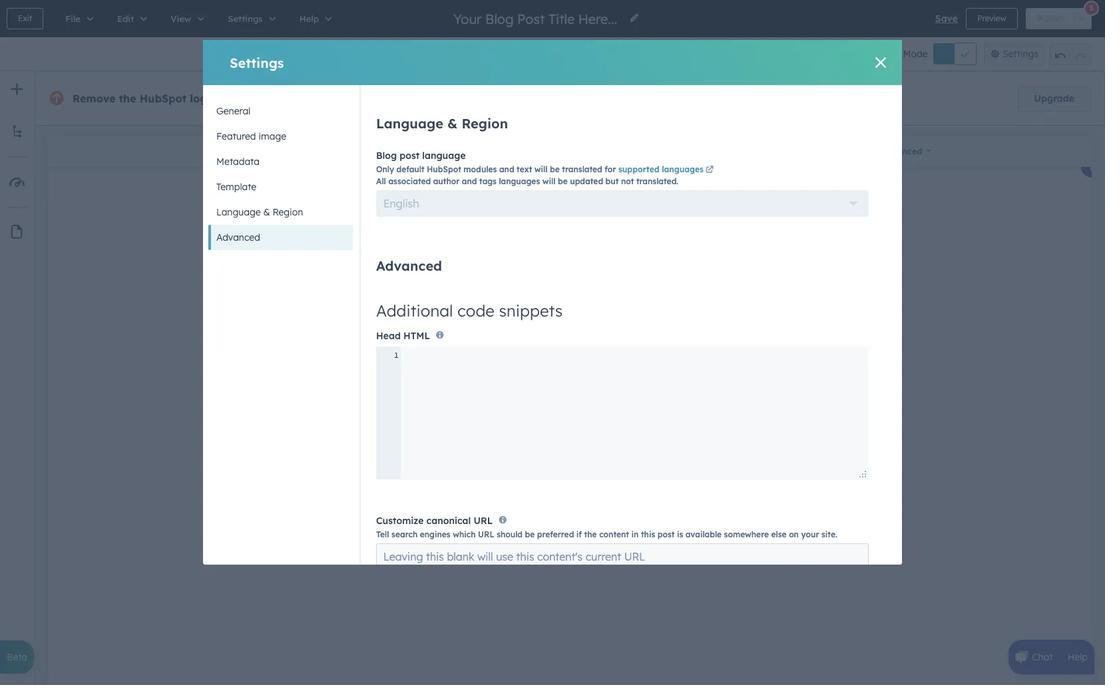 Task type: locate. For each thing, give the bounding box(es) containing it.
will for languages
[[542, 176, 556, 186]]

your right 'from'
[[247, 92, 272, 105]]

1 horizontal spatial and
[[499, 164, 514, 174]]

associated
[[388, 176, 431, 186]]

only default hubspot modules and text will be translated for
[[376, 164, 618, 174]]

0 horizontal spatial advanced
[[216, 232, 260, 244]]

will for text
[[535, 164, 548, 174]]

1 vertical spatial advanced
[[376, 258, 442, 274]]

be
[[550, 164, 560, 174], [558, 176, 568, 186], [525, 530, 535, 540]]

translated.
[[636, 176, 679, 186]]

premium
[[345, 92, 384, 104]]

preview
[[977, 13, 1006, 23]]

1 vertical spatial the
[[584, 530, 597, 540]]

language & region button
[[208, 200, 353, 225]]

the
[[119, 92, 136, 105], [584, 530, 597, 540]]

0 horizontal spatial language
[[216, 206, 261, 218]]

1 horizontal spatial your
[[801, 530, 819, 540]]

metadata button
[[208, 149, 353, 174]]

your right on
[[801, 530, 819, 540]]

featured
[[216, 130, 256, 142]]

languages
[[662, 164, 704, 174], [499, 176, 540, 186]]

image
[[259, 130, 286, 142]]

0 horizontal spatial &
[[263, 206, 270, 218]]

metadata
[[216, 156, 260, 168]]

0 vertical spatial be
[[550, 164, 560, 174]]

the right remove
[[119, 92, 136, 105]]

additional
[[376, 301, 453, 321]]

settings
[[1003, 48, 1039, 60], [230, 54, 284, 71]]

hubspot left logo
[[140, 92, 187, 105]]

0 horizontal spatial and
[[462, 176, 477, 186]]

language down template at the top
[[216, 206, 261, 218]]

customize canonical url
[[376, 515, 493, 527]]

settings up 'from'
[[230, 54, 284, 71]]

post up default
[[400, 150, 420, 162]]

if
[[576, 530, 582, 540]]

1 vertical spatial hubspot
[[427, 164, 461, 174]]

the right if
[[584, 530, 597, 540]]

available
[[686, 530, 722, 540]]

suite
[[470, 92, 492, 104]]

0 vertical spatial will
[[535, 164, 548, 174]]

1 horizontal spatial languages
[[662, 164, 704, 174]]

url right which
[[478, 530, 494, 540]]

blog post language
[[376, 150, 466, 162]]

unlock premium features with crm suite starter.
[[312, 92, 526, 104]]

is
[[677, 530, 683, 540]]

hubspot inside additional code snippets dialog
[[427, 164, 461, 174]]

and left the text
[[499, 164, 514, 174]]

preferred
[[537, 530, 574, 540]]

mode
[[903, 48, 928, 60]]

be for updated
[[558, 176, 568, 186]]

focus mode element
[[933, 43, 976, 65]]

0 vertical spatial hubspot
[[140, 92, 187, 105]]

& down "crm"
[[447, 115, 458, 132]]

1 vertical spatial language
[[216, 206, 261, 218]]

url up which
[[474, 515, 493, 527]]

0 horizontal spatial hubspot
[[140, 92, 187, 105]]

logo
[[190, 92, 214, 105]]

save
[[935, 13, 958, 25]]

close image
[[875, 57, 886, 68]]

general button
[[208, 99, 353, 124]]

1 horizontal spatial post
[[658, 530, 675, 540]]

& inside button
[[263, 206, 270, 218]]

will right the text
[[535, 164, 548, 174]]

0 vertical spatial the
[[119, 92, 136, 105]]

snippets
[[499, 301, 563, 321]]

1 vertical spatial be
[[558, 176, 568, 186]]

0 horizontal spatial language & region
[[216, 206, 303, 218]]

advanced
[[216, 232, 260, 244], [376, 258, 442, 274]]

author
[[433, 176, 460, 186]]

settings down preview button on the top right
[[1003, 48, 1039, 60]]

language & region down template button
[[216, 206, 303, 218]]

region down template button
[[273, 206, 303, 218]]

should
[[497, 530, 523, 540]]

0 vertical spatial &
[[447, 115, 458, 132]]

hubspot up 'author' at top left
[[427, 164, 461, 174]]

starter.
[[494, 92, 526, 104]]

1 vertical spatial region
[[273, 206, 303, 218]]

1 horizontal spatial settings
[[1003, 48, 1039, 60]]

hubspot for the
[[140, 92, 187, 105]]

for
[[605, 164, 616, 174]]

template
[[216, 181, 256, 193]]

1 vertical spatial language & region
[[216, 206, 303, 218]]

else
[[771, 530, 787, 540]]

2 vertical spatial be
[[525, 530, 535, 540]]

&
[[447, 115, 458, 132], [263, 206, 270, 218]]

advanced down language & region button at the left of the page
[[216, 232, 260, 244]]

advanced up "additional"
[[376, 258, 442, 274]]

1 horizontal spatial region
[[462, 115, 508, 132]]

beta
[[7, 652, 27, 664]]

1 horizontal spatial the
[[584, 530, 597, 540]]

region
[[462, 115, 508, 132], [273, 206, 303, 218]]

0 vertical spatial language
[[376, 115, 443, 132]]

& down template button
[[263, 206, 270, 218]]

additional code snippets dialog
[[203, 0, 902, 587]]

language down features
[[376, 115, 443, 132]]

head
[[376, 330, 401, 342]]

1 vertical spatial your
[[801, 530, 819, 540]]

post left is in the bottom of the page
[[658, 530, 675, 540]]

and down modules
[[462, 176, 477, 186]]

featured image button
[[208, 124, 353, 149]]

1 vertical spatial post
[[658, 530, 675, 540]]

will
[[535, 164, 548, 174], [542, 176, 556, 186]]

1 horizontal spatial language & region
[[376, 115, 508, 132]]

1 vertical spatial will
[[542, 176, 556, 186]]

tell
[[376, 530, 389, 540]]

be down translated
[[558, 176, 568, 186]]

region inside language & region button
[[273, 206, 303, 218]]

only
[[376, 164, 394, 174]]

language & region
[[376, 115, 508, 132], [216, 206, 303, 218]]

save button
[[935, 11, 958, 27]]

language
[[376, 115, 443, 132], [216, 206, 261, 218]]

will left updated on the top of page
[[542, 176, 556, 186]]

None field
[[452, 10, 621, 28]]

remove the hubspot logo from your blog.
[[73, 92, 302, 105]]

content
[[599, 530, 629, 540]]

Customize canonical URL text field
[[376, 544, 869, 570]]

0 horizontal spatial post
[[400, 150, 420, 162]]

0 vertical spatial your
[[247, 92, 272, 105]]

exit
[[18, 13, 32, 23]]

be right should
[[525, 530, 535, 540]]

group
[[1050, 43, 1092, 65]]

0 vertical spatial post
[[400, 150, 420, 162]]

your
[[247, 92, 272, 105], [801, 530, 819, 540]]

languages down the text
[[499, 176, 540, 186]]

0 horizontal spatial settings
[[230, 54, 284, 71]]

search
[[392, 530, 418, 540]]

languages left link opens in a new window image
[[662, 164, 704, 174]]

features
[[387, 92, 423, 104]]

preview button
[[966, 8, 1018, 29]]

which
[[453, 530, 476, 540]]

0 horizontal spatial region
[[273, 206, 303, 218]]

and
[[499, 164, 514, 174], [462, 176, 477, 186]]

unlock
[[312, 92, 342, 104]]

not
[[621, 176, 634, 186]]

1 vertical spatial and
[[462, 176, 477, 186]]

english button
[[376, 190, 869, 217]]

remove
[[73, 92, 116, 105]]

be left translated
[[550, 164, 560, 174]]

1 horizontal spatial &
[[447, 115, 458, 132]]

1 horizontal spatial hubspot
[[427, 164, 461, 174]]

with
[[426, 92, 444, 104]]

post
[[400, 150, 420, 162], [658, 530, 675, 540]]

region down suite
[[462, 115, 508, 132]]

0 horizontal spatial languages
[[499, 176, 540, 186]]

1 vertical spatial &
[[263, 206, 270, 218]]

general
[[216, 105, 250, 117]]

updated
[[570, 176, 603, 186]]

url
[[474, 515, 493, 527], [478, 530, 494, 540]]

tags
[[479, 176, 497, 186]]

language
[[422, 150, 466, 162]]

0 vertical spatial language & region
[[376, 115, 508, 132]]

0 vertical spatial advanced
[[216, 232, 260, 244]]

hubspot for default
[[427, 164, 461, 174]]

language & region down with
[[376, 115, 508, 132]]

focus
[[875, 48, 901, 60]]

link opens in a new window image
[[706, 166, 714, 174]]



Task type: describe. For each thing, give the bounding box(es) containing it.
this
[[641, 530, 655, 540]]

0 vertical spatial region
[[462, 115, 508, 132]]

upgrade link
[[1018, 85, 1091, 112]]

help
[[1068, 652, 1088, 664]]

additional code snippets
[[376, 301, 563, 321]]

settings button
[[984, 43, 1045, 65]]

but
[[606, 176, 619, 186]]

default
[[396, 164, 425, 174]]

publish group
[[1026, 8, 1092, 29]]

supported languages link
[[618, 164, 716, 174]]

advanced inside button
[[216, 232, 260, 244]]

the inside additional code snippets dialog
[[584, 530, 597, 540]]

all
[[376, 176, 386, 186]]

0 horizontal spatial the
[[119, 92, 136, 105]]

publish
[[1037, 13, 1064, 23]]

publish button
[[1026, 8, 1075, 29]]

0 vertical spatial and
[[499, 164, 514, 174]]

translated
[[562, 164, 602, 174]]

chat
[[1032, 652, 1053, 664]]

head html
[[376, 330, 430, 342]]

exit link
[[7, 8, 43, 29]]

1 horizontal spatial advanced
[[376, 258, 442, 274]]

on
[[789, 530, 799, 540]]

supported
[[618, 164, 659, 174]]

text
[[517, 164, 532, 174]]

beta button
[[0, 641, 34, 674]]

in
[[632, 530, 639, 540]]

from
[[217, 92, 243, 105]]

site.
[[822, 530, 837, 540]]

your inside additional code snippets dialog
[[801, 530, 819, 540]]

1 vertical spatial url
[[478, 530, 494, 540]]

upgrade
[[1034, 93, 1075, 105]]

advanced button
[[208, 225, 353, 250]]

0 vertical spatial languages
[[662, 164, 704, 174]]

blog
[[376, 150, 397, 162]]

0 horizontal spatial your
[[247, 92, 272, 105]]

5
[[1090, 3, 1094, 12]]

language & region inside button
[[216, 206, 303, 218]]

crm
[[447, 92, 467, 104]]

settings inside additional code snippets dialog
[[230, 54, 284, 71]]

1 horizontal spatial language
[[376, 115, 443, 132]]

canonical
[[426, 515, 471, 527]]

0 vertical spatial url
[[474, 515, 493, 527]]

somewhere
[[724, 530, 769, 540]]

be for translated
[[550, 164, 560, 174]]

english
[[383, 197, 419, 210]]

template button
[[208, 174, 353, 200]]

blog.
[[275, 92, 302, 105]]

code
[[458, 301, 495, 321]]

all associated author and tags languages will be updated but not translated.
[[376, 176, 679, 186]]

language inside button
[[216, 206, 261, 218]]

tell search engines which url should be preferred if the content in this post is available somewhere else on your site.
[[376, 530, 837, 540]]

modules
[[464, 164, 497, 174]]

engines
[[420, 530, 450, 540]]

settings inside button
[[1003, 48, 1039, 60]]

1
[[394, 350, 399, 360]]

supported languages
[[618, 164, 704, 174]]

customize
[[376, 515, 424, 527]]

focus mode
[[875, 48, 928, 60]]

1 vertical spatial languages
[[499, 176, 540, 186]]

link opens in a new window image
[[706, 166, 714, 174]]

featured image
[[216, 130, 286, 142]]

html
[[403, 330, 430, 342]]



Task type: vqa. For each thing, say whether or not it's contained in the screenshot.
the Focus
yes



